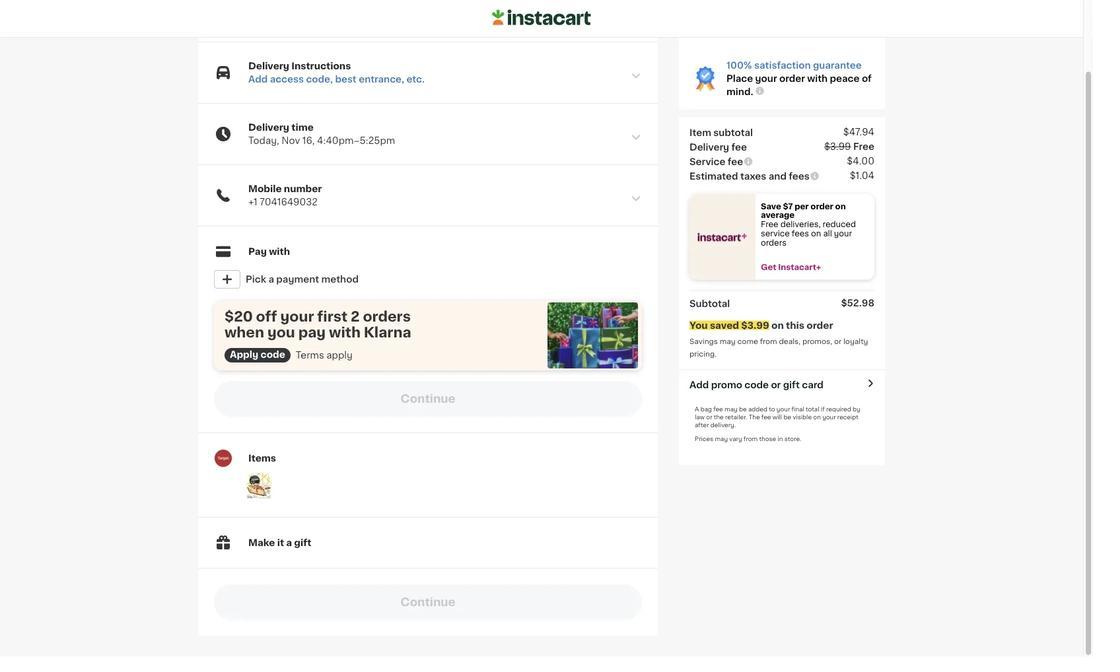 Task type: describe. For each thing, give the bounding box(es) containing it.
delivery instructions add access code, best entrance, etc.
[[248, 61, 425, 84]]

mind.
[[727, 87, 753, 96]]

number
[[284, 184, 322, 194]]

make
[[248, 538, 275, 548]]

make it a gift
[[248, 538, 311, 548]]

item
[[690, 128, 711, 137]]

pricing.
[[690, 350, 717, 357]]

edwards® turtle pie image
[[246, 473, 272, 499]]

your down if
[[822, 414, 836, 420]]

satisfaction
[[754, 61, 811, 70]]

may for vary
[[715, 436, 728, 442]]

may for come
[[720, 338, 736, 345]]

receipt
[[838, 414, 859, 420]]

fees inside save $7 per order on average free deliveries, reduced service fees on all your orders
[[792, 230, 809, 237]]

if
[[821, 406, 825, 412]]

from for deals,
[[760, 338, 777, 345]]

with inside place your order with peace of mind.
[[807, 74, 828, 83]]

add promo code or gift card button
[[690, 378, 824, 391]]

on inside the a bag fee may be added to your final total if required by law or the retailer. the fee will be visible on your receipt after delivery.
[[813, 414, 821, 420]]

$3.99 free
[[824, 142, 875, 151]]

terms
[[296, 351, 324, 360]]

on left all
[[811, 230, 821, 237]]

save
[[761, 202, 781, 210]]

2 vertical spatial delivery
[[690, 142, 729, 152]]

apply code
[[230, 350, 285, 359]]

service
[[761, 230, 790, 237]]

law
[[695, 414, 705, 420]]

get instacart+ button
[[756, 263, 875, 272]]

$1.04
[[850, 171, 875, 180]]

from for those
[[744, 436, 758, 442]]

4:40pm–5:25pm
[[317, 136, 395, 145]]

may inside the a bag fee may be added to your final total if required by law or the retailer. the fee will be visible on your receipt after delivery.
[[725, 406, 738, 412]]

mobile
[[248, 184, 282, 194]]

of
[[862, 74, 872, 83]]

prices may vary from those in store.
[[695, 436, 802, 442]]

pick a payment method
[[246, 275, 359, 284]]

promo
[[711, 380, 742, 389]]

required
[[826, 406, 851, 412]]

nov
[[282, 136, 300, 145]]

saved
[[710, 321, 739, 330]]

pick a payment method button
[[214, 266, 642, 293]]

terms apply
[[296, 351, 353, 360]]

klarna
[[364, 325, 411, 339]]

service fee
[[690, 157, 743, 166]]

prices
[[695, 436, 714, 442]]

your inside $20 off your first 2 orders when you pay with klarna
[[280, 309, 314, 323]]

best
[[335, 75, 357, 84]]

average
[[761, 211, 795, 219]]

$20
[[225, 309, 253, 323]]

delivery.
[[711, 422, 736, 428]]

pick
[[246, 275, 266, 284]]

your up will
[[777, 406, 790, 412]]

when
[[225, 325, 264, 339]]

will
[[773, 414, 782, 420]]

peace
[[830, 74, 860, 83]]

entrance,
[[359, 75, 404, 84]]

$47.94
[[843, 127, 875, 136]]

get instacart+
[[761, 264, 821, 271]]

fee up the
[[714, 406, 723, 412]]

your inside save $7 per order on average free deliveries, reduced service fees on all your orders
[[834, 230, 852, 237]]

delivery time today, nov 16, 4:40pm–5:25pm
[[248, 123, 395, 145]]

a inside button
[[268, 275, 274, 284]]

pay with
[[248, 247, 290, 256]]

this
[[786, 321, 805, 330]]

after
[[695, 422, 709, 428]]

in
[[778, 436, 783, 442]]

100% satisfaction guarantee
[[727, 61, 862, 70]]

add promo code or gift card
[[690, 380, 824, 389]]

your inside place your order with peace of mind.
[[755, 74, 777, 83]]

the
[[714, 414, 724, 420]]

those
[[759, 436, 776, 442]]

store.
[[785, 436, 802, 442]]

vary
[[730, 436, 742, 442]]

the
[[749, 414, 760, 420]]

a bag fee may be added to your final total if required by law or the retailer. the fee will be visible on your receipt after delivery.
[[695, 406, 861, 428]]

card
[[802, 380, 824, 389]]

gift inside button
[[783, 380, 800, 389]]

1 vertical spatial with
[[269, 247, 290, 256]]

visible
[[793, 414, 812, 420]]

loyalty
[[844, 338, 868, 345]]

place
[[727, 74, 753, 83]]

1 horizontal spatial a
[[286, 538, 292, 548]]

mobile number image
[[630, 193, 642, 205]]

it
[[277, 538, 284, 548]]

deals,
[[779, 338, 801, 345]]

all
[[823, 230, 832, 237]]

off
[[256, 309, 277, 323]]

$20 off your first 2 orders when you pay with klarna
[[225, 309, 411, 339]]

per
[[795, 202, 809, 210]]

apply
[[230, 350, 258, 359]]

mobile number +1 7041649032
[[248, 184, 322, 207]]

a
[[695, 406, 699, 412]]

add inside button
[[690, 380, 709, 389]]



Task type: locate. For each thing, give the bounding box(es) containing it.
0 horizontal spatial be
[[739, 406, 747, 412]]

1 horizontal spatial add
[[690, 380, 709, 389]]

0 horizontal spatial free
[[761, 221, 779, 228]]

1 horizontal spatial gift
[[783, 380, 800, 389]]

2 horizontal spatial with
[[807, 74, 828, 83]]

with down 2
[[329, 325, 361, 339]]

add inside delivery instructions add access code, best entrance, etc.
[[248, 75, 268, 84]]

or
[[834, 338, 842, 345], [771, 380, 781, 389], [706, 414, 712, 420]]

pay
[[298, 325, 326, 339]]

delivery inside delivery time today, nov 16, 4:40pm–5:25pm
[[248, 123, 289, 132]]

etc.
[[407, 75, 425, 84]]

delivery up today,
[[248, 123, 289, 132]]

from inside savings may come from deals, promos, or loyalty pricing.
[[760, 338, 777, 345]]

0 horizontal spatial add
[[248, 75, 268, 84]]

gift right it
[[294, 538, 311, 548]]

come
[[738, 338, 758, 345]]

fee down the subtotal
[[732, 142, 747, 152]]

guarantee
[[813, 61, 862, 70]]

savings
[[690, 338, 718, 345]]

2 vertical spatial or
[[706, 414, 712, 420]]

pay
[[248, 247, 267, 256]]

code inside button
[[745, 380, 769, 389]]

or inside savings may come from deals, promos, or loyalty pricing.
[[834, 338, 842, 345]]

1 vertical spatial order
[[811, 202, 833, 210]]

item subtotal
[[690, 128, 753, 137]]

delivery
[[248, 61, 289, 71], [248, 123, 289, 132], [690, 142, 729, 152]]

0 vertical spatial a
[[268, 275, 274, 284]]

service
[[690, 157, 726, 166]]

1 horizontal spatial from
[[760, 338, 777, 345]]

1 vertical spatial be
[[784, 414, 791, 420]]

2 vertical spatial may
[[715, 436, 728, 442]]

1 vertical spatial code
[[745, 380, 769, 389]]

2
[[351, 309, 360, 323]]

fee down to
[[762, 414, 771, 420]]

first
[[317, 309, 348, 323]]

$7
[[783, 202, 793, 210]]

0 vertical spatial order
[[779, 74, 805, 83]]

1 horizontal spatial be
[[784, 414, 791, 420]]

1 vertical spatial may
[[725, 406, 738, 412]]

by
[[853, 406, 861, 412]]

order
[[779, 74, 805, 83], [811, 202, 833, 210], [807, 321, 833, 330]]

added
[[748, 406, 768, 412]]

may down saved
[[720, 338, 736, 345]]

0 vertical spatial delivery
[[248, 61, 289, 71]]

delivery up access
[[248, 61, 289, 71]]

or inside the a bag fee may be added to your final total if required by law or the retailer. the fee will be visible on your receipt after delivery.
[[706, 414, 712, 420]]

0 vertical spatial or
[[834, 338, 842, 345]]

1 horizontal spatial orders
[[761, 239, 787, 246]]

free up $4.00
[[853, 142, 875, 151]]

may down the delivery.
[[715, 436, 728, 442]]

2 vertical spatial with
[[329, 325, 361, 339]]

$4.00
[[847, 156, 875, 165]]

0 vertical spatial be
[[739, 406, 747, 412]]

1 vertical spatial delivery
[[248, 123, 289, 132]]

add left access
[[248, 75, 268, 84]]

order inside save $7 per order on average free deliveries, reduced service fees on all your orders
[[811, 202, 833, 210]]

orders inside $20 off your first 2 orders when you pay with klarna
[[363, 309, 411, 323]]

with inside $20 off your first 2 orders when you pay with klarna
[[329, 325, 361, 339]]

1 vertical spatial gift
[[294, 538, 311, 548]]

fees down deliveries,
[[792, 230, 809, 237]]

0 vertical spatial free
[[853, 142, 875, 151]]

0 vertical spatial orders
[[761, 239, 787, 246]]

get
[[761, 264, 776, 271]]

apply
[[327, 351, 353, 360]]

free up service
[[761, 221, 779, 228]]

1 vertical spatial a
[[286, 538, 292, 548]]

1 vertical spatial $3.99
[[741, 321, 769, 330]]

or inside button
[[771, 380, 781, 389]]

or down "bag"
[[706, 414, 712, 420]]

1 vertical spatial from
[[744, 436, 758, 442]]

0 horizontal spatial gift
[[294, 538, 311, 548]]

on
[[835, 202, 846, 210], [811, 230, 821, 237], [772, 321, 784, 330], [813, 414, 821, 420]]

16,
[[302, 136, 315, 145]]

a right it
[[286, 538, 292, 548]]

with right pay
[[269, 247, 290, 256]]

1 vertical spatial add
[[690, 380, 709, 389]]

with down guarantee
[[807, 74, 828, 83]]

1 vertical spatial orders
[[363, 309, 411, 323]]

to
[[769, 406, 775, 412]]

0 vertical spatial $3.99
[[824, 142, 851, 151]]

a right the pick
[[268, 275, 274, 284]]

delivery instructions image
[[630, 70, 642, 82]]

0 vertical spatial fees
[[789, 171, 810, 181]]

1 vertical spatial or
[[771, 380, 781, 389]]

100%
[[727, 61, 752, 70]]

or left "loyalty"
[[834, 338, 842, 345]]

may up retailer.
[[725, 406, 738, 412]]

on down total
[[813, 414, 821, 420]]

free
[[853, 142, 875, 151], [761, 221, 779, 228]]

$52.98
[[841, 298, 875, 308]]

deliveries,
[[781, 221, 821, 228]]

more info about 100% satisfaction guarantee image
[[755, 86, 765, 96]]

on up reduced
[[835, 202, 846, 210]]

delivery inside delivery instructions add access code, best entrance, etc.
[[248, 61, 289, 71]]

free inside save $7 per order on average free deliveries, reduced service fees on all your orders
[[761, 221, 779, 228]]

delivery up 'service'
[[690, 142, 729, 152]]

home image
[[492, 8, 591, 27]]

+1
[[248, 198, 257, 207]]

0 vertical spatial add
[[248, 75, 268, 84]]

you saved $3.99 on this order
[[690, 321, 833, 330]]

with
[[807, 74, 828, 83], [269, 247, 290, 256], [329, 325, 361, 339]]

your up pay
[[280, 309, 314, 323]]

today,
[[248, 136, 279, 145]]

code
[[261, 350, 285, 359], [745, 380, 769, 389]]

your up more info about 100% satisfaction guarantee image at the top
[[755, 74, 777, 83]]

0 horizontal spatial or
[[706, 414, 712, 420]]

code down the 'you'
[[261, 350, 285, 359]]

be right will
[[784, 414, 791, 420]]

order right per
[[811, 202, 833, 210]]

0 horizontal spatial with
[[269, 247, 290, 256]]

order up promos,
[[807, 321, 833, 330]]

1 horizontal spatial with
[[329, 325, 361, 339]]

delivery time image
[[630, 131, 642, 143]]

code,
[[306, 75, 333, 84]]

may inside savings may come from deals, promos, or loyalty pricing.
[[720, 338, 736, 345]]

gift left card
[[783, 380, 800, 389]]

0 vertical spatial code
[[261, 350, 285, 359]]

0 vertical spatial from
[[760, 338, 777, 345]]

order inside place your order with peace of mind.
[[779, 74, 805, 83]]

orders down service
[[761, 239, 787, 246]]

promos,
[[803, 338, 832, 345]]

delivery for add
[[248, 61, 289, 71]]

you
[[267, 325, 295, 339]]

your
[[755, 74, 777, 83], [834, 230, 852, 237], [280, 309, 314, 323], [777, 406, 790, 412], [822, 414, 836, 420]]

payment
[[276, 275, 319, 284]]

subtotal
[[690, 299, 730, 308]]

1 horizontal spatial $3.99
[[824, 142, 851, 151]]

subtotal
[[714, 128, 753, 137]]

you
[[690, 321, 708, 330]]

may
[[720, 338, 736, 345], [725, 406, 738, 412], [715, 436, 728, 442]]

1 horizontal spatial or
[[771, 380, 781, 389]]

fees right and
[[789, 171, 810, 181]]

2 vertical spatial order
[[807, 321, 833, 330]]

from down you saved $3.99 on this order on the right of page
[[760, 338, 777, 345]]

fee up the estimated taxes and fees
[[728, 157, 743, 166]]

0 vertical spatial with
[[807, 74, 828, 83]]

taxes
[[740, 171, 767, 181]]

reduced
[[823, 221, 856, 228]]

total
[[806, 406, 819, 412]]

method
[[321, 275, 359, 284]]

retailer.
[[725, 414, 747, 420]]

savings may come from deals, promos, or loyalty pricing.
[[690, 338, 870, 357]]

place your order with peace of mind.
[[727, 74, 872, 96]]

orders up klarna
[[363, 309, 411, 323]]

add
[[248, 75, 268, 84], [690, 380, 709, 389]]

from right vary
[[744, 436, 758, 442]]

save $7 per order on average free deliveries, reduced service fees on all your orders
[[761, 202, 858, 246]]

items
[[248, 454, 276, 463]]

1 vertical spatial fees
[[792, 230, 809, 237]]

1 vertical spatial free
[[761, 221, 779, 228]]

orders inside save $7 per order on average free deliveries, reduced service fees on all your orders
[[761, 239, 787, 246]]

add up a
[[690, 380, 709, 389]]

delivery for today,
[[248, 123, 289, 132]]

time
[[292, 123, 314, 132]]

1 horizontal spatial free
[[853, 142, 875, 151]]

be up retailer.
[[739, 406, 747, 412]]

on left this
[[772, 321, 784, 330]]

code up added
[[745, 380, 769, 389]]

estimated taxes and fees
[[690, 171, 810, 181]]

and
[[769, 171, 787, 181]]

or up to
[[771, 380, 781, 389]]

0 horizontal spatial a
[[268, 275, 274, 284]]

0 horizontal spatial from
[[744, 436, 758, 442]]

2 horizontal spatial or
[[834, 338, 842, 345]]

0 horizontal spatial orders
[[363, 309, 411, 323]]

your down reduced
[[834, 230, 852, 237]]

0 vertical spatial may
[[720, 338, 736, 345]]

0 horizontal spatial code
[[261, 350, 285, 359]]

delivery fee
[[690, 142, 747, 152]]

0 horizontal spatial $3.99
[[741, 321, 769, 330]]

final
[[792, 406, 804, 412]]

access
[[270, 75, 304, 84]]

1 horizontal spatial code
[[745, 380, 769, 389]]

bag
[[701, 406, 712, 412]]

$3.99 down '$47.94'
[[824, 142, 851, 151]]

order down 100% satisfaction guarantee
[[779, 74, 805, 83]]

0 vertical spatial gift
[[783, 380, 800, 389]]

$3.99 up come
[[741, 321, 769, 330]]



Task type: vqa. For each thing, say whether or not it's contained in the screenshot.


